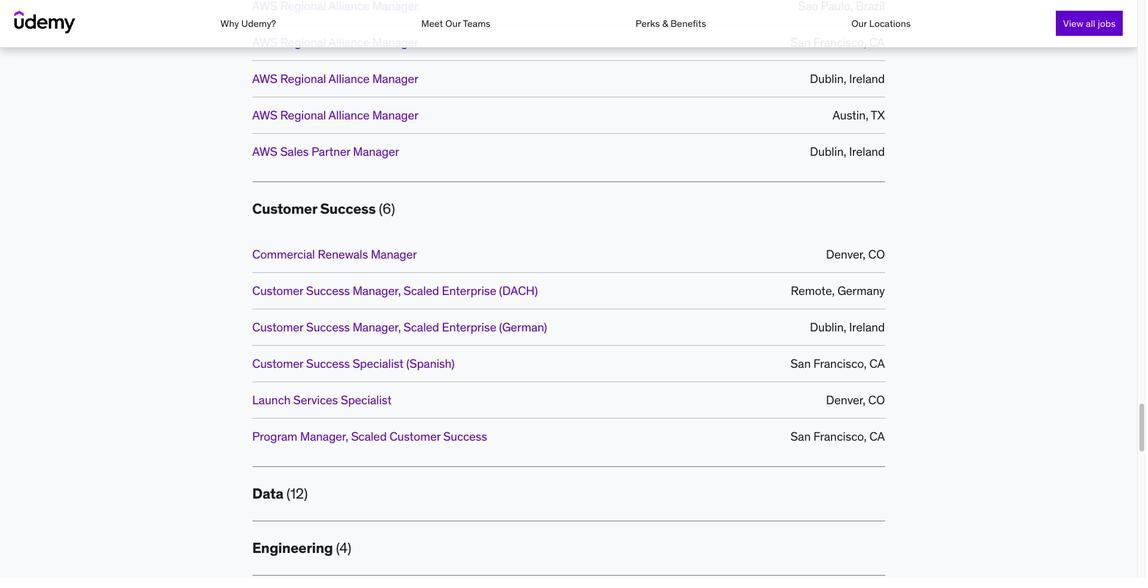 Task type: describe. For each thing, give the bounding box(es) containing it.
enterprise for (dach)
[[442, 283, 496, 298]]

san francisco, ca for aws regional alliance manager
[[791, 35, 885, 50]]

regional for san francisco, ca
[[280, 35, 326, 50]]

customer success manager, scaled enterprise (dach)
[[252, 283, 538, 298]]

regional for dublin, ireland
[[280, 71, 326, 86]]

san for customer success specialist (spanish)
[[791, 356, 811, 371]]

aws sales partner manager
[[252, 144, 399, 159]]

launch
[[252, 392, 291, 407]]

germany
[[838, 283, 885, 298]]

denver, for launch services specialist
[[826, 392, 866, 407]]

austin, tx
[[833, 108, 885, 123]]

meet
[[421, 17, 443, 29]]

manager, for (dach)
[[353, 283, 401, 298]]

remote,
[[791, 283, 835, 298]]

2 vertical spatial manager,
[[300, 429, 348, 443]]

2 vertical spatial scaled
[[351, 429, 387, 443]]

benefits
[[671, 17, 706, 29]]

success for customer success specialist (spanish)
[[306, 356, 350, 371]]

our locations
[[852, 17, 911, 29]]

(12)
[[287, 484, 308, 503]]

1 our from the left
[[445, 17, 461, 29]]

&
[[662, 17, 668, 29]]

3 aws from the top
[[252, 108, 278, 123]]

success for customer success (6)
[[320, 200, 376, 218]]

data (12)
[[252, 484, 308, 503]]

success for customer success manager, scaled enterprise (dach)
[[306, 283, 350, 298]]

engineering
[[252, 539, 333, 557]]

denver, co for specialist
[[826, 392, 885, 407]]

4 aws from the top
[[252, 144, 278, 159]]

locations
[[870, 17, 911, 29]]

francisco, for program manager, scaled customer success
[[814, 429, 867, 443]]

view
[[1064, 17, 1084, 29]]

aws regional alliance manager for dublin, ireland
[[252, 71, 419, 86]]

francisco, for customer success specialist (spanish)
[[814, 356, 867, 371]]

meet our teams link
[[421, 17, 491, 29]]

alliance for austin, tx
[[329, 108, 370, 123]]

(german)
[[499, 319, 547, 334]]

view all jobs link
[[1056, 11, 1123, 36]]

partner
[[312, 144, 350, 159]]

customer for customer success specialist (spanish)
[[252, 356, 303, 371]]

(4)
[[336, 539, 351, 557]]

dublin, for francisco,
[[810, 71, 847, 86]]

co for specialist
[[869, 392, 885, 407]]

customer for customer success manager, scaled enterprise (german)
[[252, 319, 303, 334]]

udemy image
[[14, 11, 75, 33]]

teams
[[463, 17, 491, 29]]

all
[[1086, 17, 1096, 29]]

jobs
[[1098, 17, 1116, 29]]

specialist for services
[[341, 392, 392, 407]]

commercial renewals manager
[[252, 246, 417, 261]]

(dach)
[[499, 283, 538, 298]]



Task type: locate. For each thing, give the bounding box(es) containing it.
udemy?
[[241, 17, 276, 29]]

customer for customer success manager, scaled enterprise (dach)
[[252, 283, 303, 298]]

2 vertical spatial regional
[[280, 108, 326, 123]]

enterprise for (german)
[[442, 319, 496, 334]]

2 denver, from the top
[[826, 392, 866, 407]]

3 ireland from the top
[[849, 319, 885, 334]]

denver, for commercial renewals manager
[[826, 246, 866, 261]]

2 dublin, from the top
[[810, 144, 847, 159]]

1 dublin, from the top
[[810, 71, 847, 86]]

1 denver, co from the top
[[826, 246, 885, 261]]

why udemy? link
[[221, 17, 276, 29]]

0 vertical spatial dublin,
[[810, 71, 847, 86]]

manager, down customer success manager, scaled enterprise (dach) on the left of the page
[[353, 319, 401, 334]]

2 alliance from the top
[[329, 71, 370, 86]]

scaled up (spanish) at the left bottom of page
[[404, 319, 439, 334]]

francisco, for aws regional alliance manager
[[814, 35, 867, 50]]

denver, co for manager
[[826, 246, 885, 261]]

1 francisco, from the top
[[814, 35, 867, 50]]

1 aws from the top
[[252, 35, 278, 50]]

2 vertical spatial ca
[[870, 429, 885, 443]]

co
[[869, 246, 885, 261], [869, 392, 885, 407]]

denver, co
[[826, 246, 885, 261], [826, 392, 885, 407]]

san francisco, ca
[[791, 35, 885, 50], [791, 356, 885, 371], [791, 429, 885, 443]]

program
[[252, 429, 297, 443]]

2 vertical spatial san francisco, ca
[[791, 429, 885, 443]]

0 vertical spatial specialist
[[353, 356, 404, 371]]

remote, germany
[[791, 283, 885, 298]]

co for manager
[[869, 246, 885, 261]]

0 vertical spatial ca
[[870, 35, 885, 50]]

0 vertical spatial denver,
[[826, 246, 866, 261]]

specialist
[[353, 356, 404, 371], [341, 392, 392, 407]]

1 vertical spatial ca
[[870, 356, 885, 371]]

1 san francisco, ca from the top
[[791, 35, 885, 50]]

launch services specialist
[[252, 392, 392, 407]]

0 vertical spatial enterprise
[[442, 283, 496, 298]]

1 san from the top
[[791, 35, 811, 50]]

2 vertical spatial alliance
[[329, 108, 370, 123]]

engineering (4)
[[252, 539, 351, 557]]

0 horizontal spatial our
[[445, 17, 461, 29]]

1 vertical spatial co
[[869, 392, 885, 407]]

1 aws regional alliance manager from the top
[[252, 35, 419, 50]]

dublin, for germany
[[810, 319, 847, 334]]

0 vertical spatial san francisco, ca
[[791, 35, 885, 50]]

1 vertical spatial san francisco, ca
[[791, 356, 885, 371]]

3 aws regional alliance manager from the top
[[252, 108, 419, 123]]

dublin, ireland
[[810, 71, 885, 86], [810, 144, 885, 159], [810, 319, 885, 334]]

0 vertical spatial scaled
[[404, 283, 439, 298]]

perks & benefits
[[636, 17, 706, 29]]

2 aws from the top
[[252, 71, 278, 86]]

ireland for francisco,
[[849, 71, 885, 86]]

1 vertical spatial alliance
[[329, 71, 370, 86]]

dublin, ireland down austin,
[[810, 144, 885, 159]]

3 regional from the top
[[280, 108, 326, 123]]

customer success specialist (spanish)
[[252, 356, 455, 371]]

aws regional alliance manager for san francisco, ca
[[252, 35, 419, 50]]

san
[[791, 35, 811, 50], [791, 356, 811, 371], [791, 429, 811, 443]]

data
[[252, 484, 284, 503]]

aws regional alliance manager for austin, tx
[[252, 108, 419, 123]]

commercial
[[252, 246, 315, 261]]

specialist for success
[[353, 356, 404, 371]]

alliance
[[329, 35, 370, 50], [329, 71, 370, 86], [329, 108, 370, 123]]

2 aws regional alliance manager from the top
[[252, 71, 419, 86]]

0 vertical spatial alliance
[[329, 35, 370, 50]]

regional
[[280, 35, 326, 50], [280, 71, 326, 86], [280, 108, 326, 123]]

customer success (6)
[[252, 200, 395, 218]]

specialist up program manager, scaled customer success
[[341, 392, 392, 407]]

manager, up customer success manager, scaled enterprise (german)
[[353, 283, 401, 298]]

1 vertical spatial specialist
[[341, 392, 392, 407]]

ireland for germany
[[849, 319, 885, 334]]

manager,
[[353, 283, 401, 298], [353, 319, 401, 334], [300, 429, 348, 443]]

2 enterprise from the top
[[442, 319, 496, 334]]

2 co from the top
[[869, 392, 885, 407]]

2 ireland from the top
[[849, 144, 885, 159]]

2 vertical spatial aws regional alliance manager
[[252, 108, 419, 123]]

manager
[[372, 35, 419, 50], [372, 71, 419, 86], [372, 108, 419, 123], [353, 144, 399, 159], [371, 246, 417, 261]]

success for customer success manager, scaled enterprise (german)
[[306, 319, 350, 334]]

1 enterprise from the top
[[442, 283, 496, 298]]

2 vertical spatial dublin,
[[810, 319, 847, 334]]

renewals
[[318, 246, 368, 261]]

view all jobs
[[1064, 17, 1116, 29]]

0 vertical spatial regional
[[280, 35, 326, 50]]

our right meet
[[445, 17, 461, 29]]

2 denver, co from the top
[[826, 392, 885, 407]]

(6)
[[379, 200, 395, 218]]

why udemy?
[[221, 17, 276, 29]]

perks & benefits link
[[636, 17, 706, 29]]

2 dublin, ireland from the top
[[810, 144, 885, 159]]

2 regional from the top
[[280, 71, 326, 86]]

ca for customer success specialist (spanish)
[[870, 356, 885, 371]]

1 vertical spatial aws regional alliance manager
[[252, 71, 419, 86]]

1 denver, from the top
[[826, 246, 866, 261]]

1 vertical spatial regional
[[280, 71, 326, 86]]

enterprise left (dach)
[[442, 283, 496, 298]]

ireland down austin, tx
[[849, 144, 885, 159]]

2 san from the top
[[791, 356, 811, 371]]

dublin, ireland down remote, germany
[[810, 319, 885, 334]]

1 co from the top
[[869, 246, 885, 261]]

success
[[320, 200, 376, 218], [306, 283, 350, 298], [306, 319, 350, 334], [306, 356, 350, 371], [443, 429, 487, 443]]

customer for customer success (6)
[[252, 200, 317, 218]]

ireland up austin, tx
[[849, 71, 885, 86]]

dublin, down austin,
[[810, 144, 847, 159]]

san for program manager, scaled customer success
[[791, 429, 811, 443]]

2 vertical spatial ireland
[[849, 319, 885, 334]]

2 vertical spatial francisco,
[[814, 429, 867, 443]]

3 dublin, ireland from the top
[[810, 319, 885, 334]]

regional for austin, tx
[[280, 108, 326, 123]]

dublin, ireland for germany
[[810, 319, 885, 334]]

dublin, ireland up austin,
[[810, 71, 885, 86]]

tx
[[871, 108, 885, 123]]

aws
[[252, 35, 278, 50], [252, 71, 278, 86], [252, 108, 278, 123], [252, 144, 278, 159]]

manager, down "launch services specialist"
[[300, 429, 348, 443]]

2 vertical spatial dublin, ireland
[[810, 319, 885, 334]]

3 ca from the top
[[870, 429, 885, 443]]

meet our teams
[[421, 17, 491, 29]]

ireland
[[849, 71, 885, 86], [849, 144, 885, 159], [849, 319, 885, 334]]

ca for aws regional alliance manager
[[870, 35, 885, 50]]

why
[[221, 17, 239, 29]]

program manager, scaled customer success
[[252, 429, 487, 443]]

2 francisco, from the top
[[814, 356, 867, 371]]

3 san francisco, ca from the top
[[791, 429, 885, 443]]

our left 'locations'
[[852, 17, 867, 29]]

1 ireland from the top
[[849, 71, 885, 86]]

2 ca from the top
[[870, 356, 885, 371]]

specialist down customer success manager, scaled enterprise (german)
[[353, 356, 404, 371]]

0 vertical spatial manager,
[[353, 283, 401, 298]]

(spanish)
[[406, 356, 455, 371]]

3 francisco, from the top
[[814, 429, 867, 443]]

0 vertical spatial francisco,
[[814, 35, 867, 50]]

3 san from the top
[[791, 429, 811, 443]]

dublin,
[[810, 71, 847, 86], [810, 144, 847, 159], [810, 319, 847, 334]]

0 vertical spatial ireland
[[849, 71, 885, 86]]

0 vertical spatial co
[[869, 246, 885, 261]]

ireland down germany
[[849, 319, 885, 334]]

our
[[445, 17, 461, 29], [852, 17, 867, 29]]

perks
[[636, 17, 660, 29]]

scaled
[[404, 283, 439, 298], [404, 319, 439, 334], [351, 429, 387, 443]]

1 vertical spatial enterprise
[[442, 319, 496, 334]]

1 vertical spatial dublin,
[[810, 144, 847, 159]]

1 vertical spatial ireland
[[849, 144, 885, 159]]

1 regional from the top
[[280, 35, 326, 50]]

2 san francisco, ca from the top
[[791, 356, 885, 371]]

1 alliance from the top
[[329, 35, 370, 50]]

enterprise
[[442, 283, 496, 298], [442, 319, 496, 334]]

denver,
[[826, 246, 866, 261], [826, 392, 866, 407]]

0 vertical spatial aws regional alliance manager
[[252, 35, 419, 50]]

san francisco, ca for customer success specialist (spanish)
[[791, 356, 885, 371]]

scaled for (german)
[[404, 319, 439, 334]]

1 vertical spatial denver, co
[[826, 392, 885, 407]]

services
[[293, 392, 338, 407]]

0 vertical spatial san
[[791, 35, 811, 50]]

scaled down "launch services specialist"
[[351, 429, 387, 443]]

3 dublin, from the top
[[810, 319, 847, 334]]

ca for program manager, scaled customer success
[[870, 429, 885, 443]]

1 vertical spatial dublin, ireland
[[810, 144, 885, 159]]

customer success manager, scaled enterprise (german)
[[252, 319, 547, 334]]

1 vertical spatial francisco,
[[814, 356, 867, 371]]

enterprise up (spanish) at the left bottom of page
[[442, 319, 496, 334]]

1 vertical spatial denver,
[[826, 392, 866, 407]]

francisco,
[[814, 35, 867, 50], [814, 356, 867, 371], [814, 429, 867, 443]]

dublin, up austin,
[[810, 71, 847, 86]]

2 our from the left
[[852, 17, 867, 29]]

ca
[[870, 35, 885, 50], [870, 356, 885, 371], [870, 429, 885, 443]]

dublin, down remote, germany
[[810, 319, 847, 334]]

2 vertical spatial san
[[791, 429, 811, 443]]

alliance for dublin, ireland
[[329, 71, 370, 86]]

austin,
[[833, 108, 869, 123]]

1 dublin, ireland from the top
[[810, 71, 885, 86]]

sales
[[280, 144, 309, 159]]

1 ca from the top
[[870, 35, 885, 50]]

0 vertical spatial dublin, ireland
[[810, 71, 885, 86]]

scaled for (dach)
[[404, 283, 439, 298]]

our locations link
[[852, 17, 911, 29]]

san for aws regional alliance manager
[[791, 35, 811, 50]]

alliance for san francisco, ca
[[329, 35, 370, 50]]

1 vertical spatial san
[[791, 356, 811, 371]]

customer
[[252, 200, 317, 218], [252, 283, 303, 298], [252, 319, 303, 334], [252, 356, 303, 371], [390, 429, 441, 443]]

1 vertical spatial scaled
[[404, 319, 439, 334]]

scaled up customer success manager, scaled enterprise (german)
[[404, 283, 439, 298]]

1 vertical spatial manager,
[[353, 319, 401, 334]]

3 alliance from the top
[[329, 108, 370, 123]]

dublin, ireland for francisco,
[[810, 71, 885, 86]]

1 horizontal spatial our
[[852, 17, 867, 29]]

san francisco, ca for program manager, scaled customer success
[[791, 429, 885, 443]]

aws regional alliance manager
[[252, 35, 419, 50], [252, 71, 419, 86], [252, 108, 419, 123]]

0 vertical spatial denver, co
[[826, 246, 885, 261]]

manager, for (german)
[[353, 319, 401, 334]]



Task type: vqa. For each thing, say whether or not it's contained in the screenshot.
(DACH)
yes



